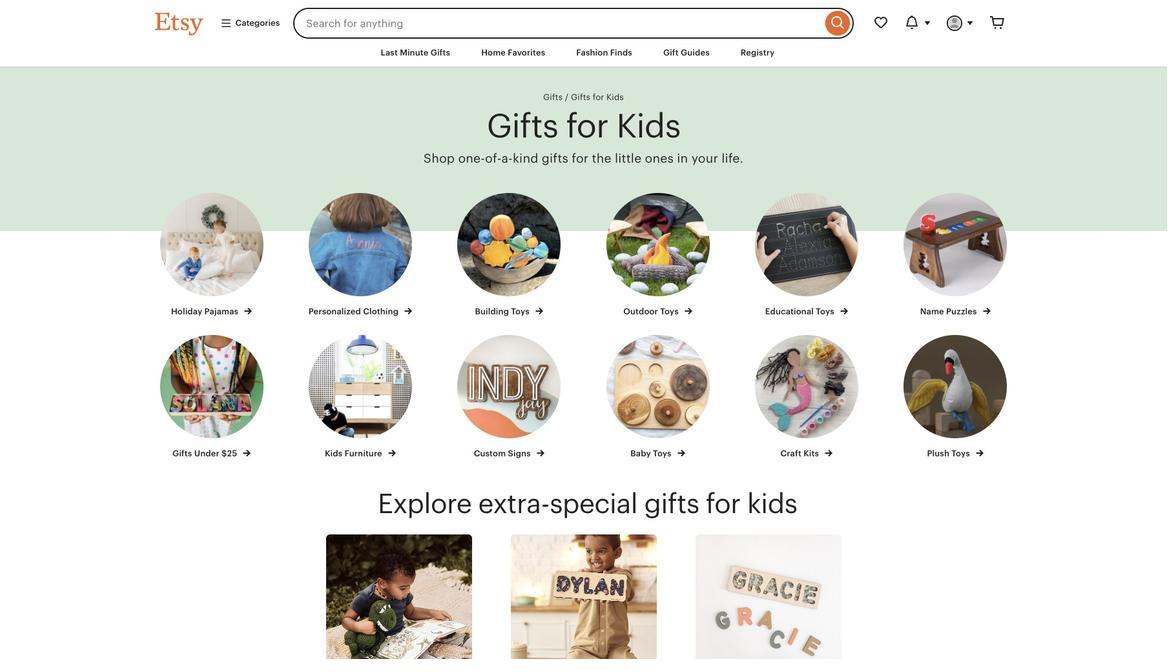 Task type: describe. For each thing, give the bounding box(es) containing it.
fashion finds
[[577, 48, 633, 58]]

gifts up kind
[[487, 107, 558, 145]]

for left the
[[572, 152, 589, 165]]

gifts right gifts link
[[571, 93, 591, 102]]

registry
[[741, 48, 775, 58]]

craft
[[781, 449, 802, 459]]

outdoor toys
[[624, 307, 681, 317]]

name
[[921, 307, 945, 317]]

baby gifts image
[[326, 535, 472, 660]]

gifts inside gifts under $25 link
[[172, 449, 192, 459]]

gifts for girls image
[[696, 535, 842, 660]]

craft kits link
[[744, 336, 870, 460]]

holiday pajamas
[[171, 307, 241, 317]]

1 vertical spatial gifts
[[644, 489, 699, 520]]

personalized
[[309, 307, 361, 317]]

0 vertical spatial gifts for kids
[[571, 93, 624, 102]]

craft kits
[[781, 449, 822, 459]]

guides
[[681, 48, 710, 58]]

finds
[[610, 48, 633, 58]]

ones
[[645, 152, 674, 165]]

outdoor
[[624, 307, 658, 317]]

toys for building
[[511, 307, 530, 317]]

outdoor toys link
[[595, 193, 721, 318]]

last minute gifts
[[381, 48, 451, 58]]

kits
[[804, 449, 819, 459]]

gifts down favorites
[[543, 93, 563, 102]]

gifts under $25 link
[[149, 336, 275, 460]]

gifts link
[[543, 93, 563, 102]]

a-
[[502, 152, 513, 165]]

educational toys
[[766, 307, 837, 317]]

building toys
[[475, 307, 532, 317]]

extra-
[[478, 489, 550, 520]]

name puzzles
[[921, 307, 980, 317]]

fashion
[[577, 48, 608, 58]]

0 horizontal spatial gifts
[[542, 152, 569, 165]]

home favorites link
[[472, 41, 555, 65]]

for down fashion finds link
[[593, 93, 604, 102]]

kids inside kids furniture link
[[325, 449, 343, 459]]

gifts under $25
[[172, 449, 239, 459]]

the
[[592, 152, 612, 165]]

signs
[[508, 449, 531, 459]]

categories banner
[[131, 0, 1036, 39]]

plush toys link
[[893, 336, 1019, 460]]

last minute gifts link
[[371, 41, 460, 65]]

favorites
[[508, 48, 546, 58]]

shop
[[424, 152, 455, 165]]

last
[[381, 48, 398, 58]]

plush toys
[[928, 449, 973, 459]]

kids
[[747, 489, 798, 520]]

clothing
[[363, 307, 399, 317]]

toys for educational
[[816, 307, 835, 317]]

gift guides link
[[654, 41, 720, 65]]

for up shop one-of-a-kind gifts for the little ones in your life.
[[566, 107, 609, 145]]

toys for baby
[[653, 449, 672, 459]]

gifts inside last minute gifts link
[[431, 48, 451, 58]]

custom
[[474, 449, 506, 459]]

none search field inside categories banner
[[293, 8, 854, 39]]

menu bar containing last minute gifts
[[131, 39, 1036, 68]]



Task type: locate. For each thing, give the bounding box(es) containing it.
personalized clothing
[[309, 307, 401, 317]]

educational toys link
[[744, 193, 870, 318]]

educational
[[766, 307, 814, 317]]

custom signs link
[[447, 336, 572, 460]]

toys for outdoor
[[661, 307, 679, 317]]

for
[[593, 93, 604, 102], [566, 107, 609, 145], [572, 152, 589, 165], [706, 489, 741, 520]]

2 vertical spatial kids
[[325, 449, 343, 459]]

holiday pajamas link
[[149, 193, 275, 318]]

toys for plush
[[952, 449, 970, 459]]

little
[[615, 152, 642, 165]]

life.
[[722, 152, 744, 165]]

1 vertical spatial kids
[[617, 107, 681, 145]]

baby toys link
[[595, 336, 721, 460]]

furniture
[[345, 449, 382, 459]]

building toys link
[[447, 193, 572, 318]]

menu bar
[[131, 39, 1036, 68]]

explore
[[378, 489, 472, 520]]

gifts for boys image
[[511, 535, 657, 660]]

toys right plush at the right bottom of page
[[952, 449, 970, 459]]

1 horizontal spatial gifts
[[644, 489, 699, 520]]

kids furniture link
[[298, 336, 423, 460]]

kids left furniture
[[325, 449, 343, 459]]

1 vertical spatial gifts for kids
[[487, 107, 681, 145]]

kind
[[513, 152, 539, 165]]

0 vertical spatial kids
[[607, 93, 624, 102]]

gifts for kids up shop one-of-a-kind gifts for the little ones in your life.
[[487, 107, 681, 145]]

special
[[550, 489, 638, 520]]

gifts
[[431, 48, 451, 58], [543, 93, 563, 102], [571, 93, 591, 102], [487, 107, 558, 145], [172, 449, 192, 459]]

shop one-of-a-kind gifts for the little ones in your life.
[[424, 152, 744, 165]]

pajamas
[[205, 307, 239, 317]]

registry link
[[731, 41, 785, 65]]

Search for anything text field
[[293, 8, 822, 39]]

gifts for kids right gifts link
[[571, 93, 624, 102]]

gifts
[[542, 152, 569, 165], [644, 489, 699, 520]]

kids down finds
[[607, 93, 624, 102]]

plush
[[928, 449, 950, 459]]

baby
[[631, 449, 651, 459]]

your
[[692, 152, 719, 165]]

of-
[[485, 152, 502, 165]]

0 vertical spatial gifts
[[542, 152, 569, 165]]

in
[[677, 152, 688, 165]]

name puzzles link
[[893, 193, 1019, 318]]

gift guides
[[664, 48, 710, 58]]

custom signs
[[474, 449, 533, 459]]

toys right building
[[511, 307, 530, 317]]

building
[[475, 307, 509, 317]]

categories
[[236, 18, 280, 28]]

gifts left the under
[[172, 449, 192, 459]]

puzzles
[[947, 307, 977, 317]]

one-
[[458, 152, 485, 165]]

under
[[194, 449, 220, 459]]

minute
[[400, 48, 429, 58]]

gifts right minute
[[431, 48, 451, 58]]

gifts right kind
[[542, 152, 569, 165]]

personalized clothing link
[[298, 193, 423, 318]]

holiday
[[171, 307, 202, 317]]

None search field
[[293, 8, 854, 39]]

gift
[[664, 48, 679, 58]]

toys right the educational
[[816, 307, 835, 317]]

gifts for kids
[[571, 93, 624, 102], [487, 107, 681, 145]]

gifts down baby toys
[[644, 489, 699, 520]]

kids up ones
[[617, 107, 681, 145]]

toys
[[511, 307, 530, 317], [661, 307, 679, 317], [816, 307, 835, 317], [653, 449, 672, 459], [952, 449, 970, 459]]

kids furniture
[[325, 449, 385, 459]]

toys right baby
[[653, 449, 672, 459]]

for left kids
[[706, 489, 741, 520]]

explore extra-special gifts for kids
[[378, 489, 798, 520]]

home
[[482, 48, 506, 58]]

home favorites
[[482, 48, 546, 58]]

fashion finds link
[[567, 41, 642, 65]]

$25
[[222, 449, 237, 459]]

baby toys
[[631, 449, 674, 459]]

kids
[[607, 93, 624, 102], [617, 107, 681, 145], [325, 449, 343, 459]]

categories button
[[210, 12, 290, 35]]

toys right outdoor
[[661, 307, 679, 317]]



Task type: vqa. For each thing, say whether or not it's contained in the screenshot.
the "Kids Furniture" on the bottom of page
yes



